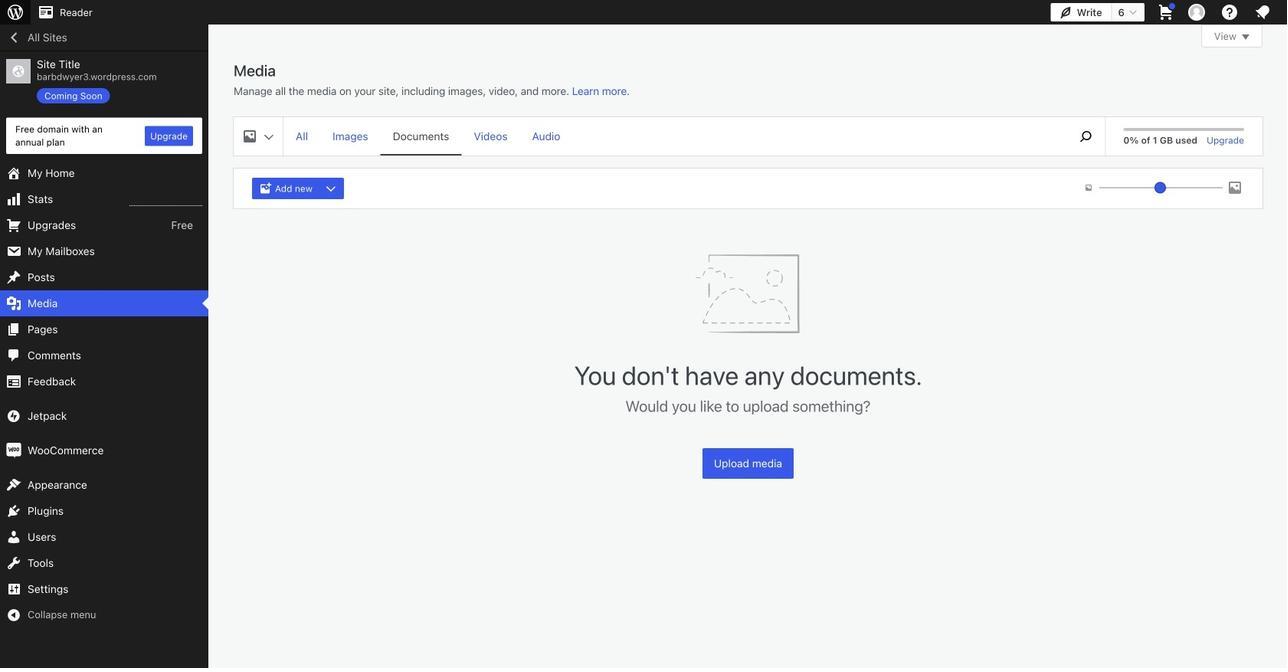 Task type: describe. For each thing, give the bounding box(es) containing it.
manage your sites image
[[6, 3, 25, 21]]

1 img image from the top
[[6, 409, 21, 424]]

help image
[[1221, 3, 1240, 21]]

open search image
[[1067, 127, 1106, 146]]

my shopping cart image
[[1158, 3, 1176, 21]]

2 img image from the top
[[6, 443, 21, 459]]

highest hourly views 0 image
[[130, 196, 202, 206]]



Task type: locate. For each thing, give the bounding box(es) containing it.
None search field
[[1067, 117, 1106, 156]]

1 vertical spatial img image
[[6, 443, 21, 459]]

img image
[[6, 409, 21, 424], [6, 443, 21, 459]]

0 vertical spatial img image
[[6, 409, 21, 424]]

closed image
[[1243, 34, 1250, 40]]

manage your notifications image
[[1254, 3, 1273, 21]]

my profile image
[[1189, 4, 1206, 21]]

menu
[[284, 117, 1060, 156]]

main content
[[234, 25, 1263, 479]]

group
[[252, 178, 350, 199]]

None range field
[[1100, 181, 1224, 195]]



Task type: vqa. For each thing, say whether or not it's contained in the screenshot.
WordPress and Jetpack app image on the left of the page
no



